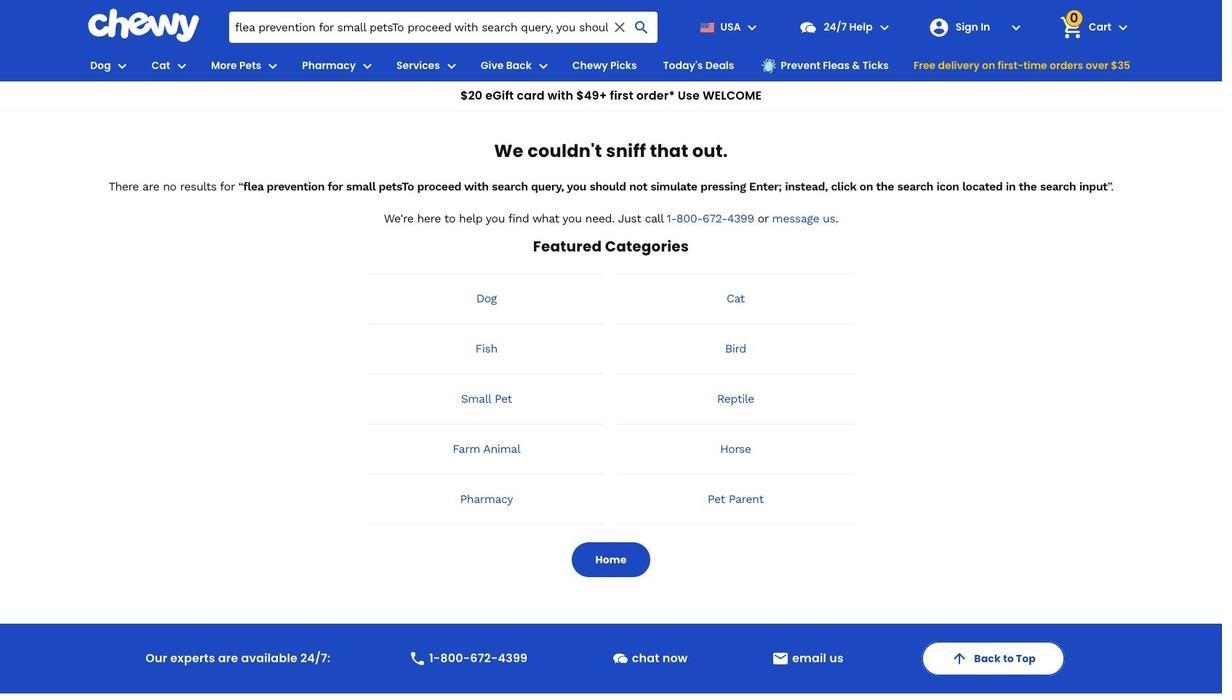Task type: describe. For each thing, give the bounding box(es) containing it.
Search text field
[[229, 12, 658, 43]]

3 menu image from the left
[[535, 57, 552, 75]]

cart menu image
[[1114, 19, 1132, 36]]

account menu image
[[1007, 19, 1025, 36]]

submit search image
[[633, 19, 651, 36]]

chewy home image
[[87, 9, 200, 42]]

2 menu image from the left
[[173, 57, 191, 75]]



Task type: locate. For each thing, give the bounding box(es) containing it.
items image
[[1058, 15, 1084, 40]]

1 menu image from the left
[[264, 57, 282, 75]]

menu image
[[114, 57, 131, 75], [173, 57, 191, 75], [535, 57, 552, 75]]

1 vertical spatial chewy support image
[[612, 650, 629, 668]]

0 horizontal spatial chewy support image
[[612, 650, 629, 668]]

1 horizontal spatial menu image
[[173, 57, 191, 75]]

3 menu image from the left
[[443, 57, 460, 75]]

1 horizontal spatial chewy support image
[[799, 18, 818, 37]]

2 menu image from the left
[[359, 57, 376, 75]]

0 horizontal spatial menu image
[[264, 57, 282, 75]]

2 horizontal spatial menu image
[[535, 57, 552, 75]]

1 menu image from the left
[[114, 57, 131, 75]]

site banner
[[0, 0, 1222, 111]]

Product search field
[[229, 12, 658, 43]]

help menu image
[[876, 19, 893, 36]]

0 horizontal spatial menu image
[[114, 57, 131, 75]]

delete search image
[[611, 19, 629, 36]]

menu image
[[264, 57, 282, 75], [359, 57, 376, 75], [443, 57, 460, 75]]

chewy support image
[[799, 18, 818, 37], [612, 650, 629, 668]]

0 vertical spatial chewy support image
[[799, 18, 818, 37]]

1 horizontal spatial menu image
[[359, 57, 376, 75]]

2 horizontal spatial menu image
[[443, 57, 460, 75]]

change region menu image
[[744, 19, 761, 36]]



Task type: vqa. For each thing, say whether or not it's contained in the screenshot.
Search text field
yes



